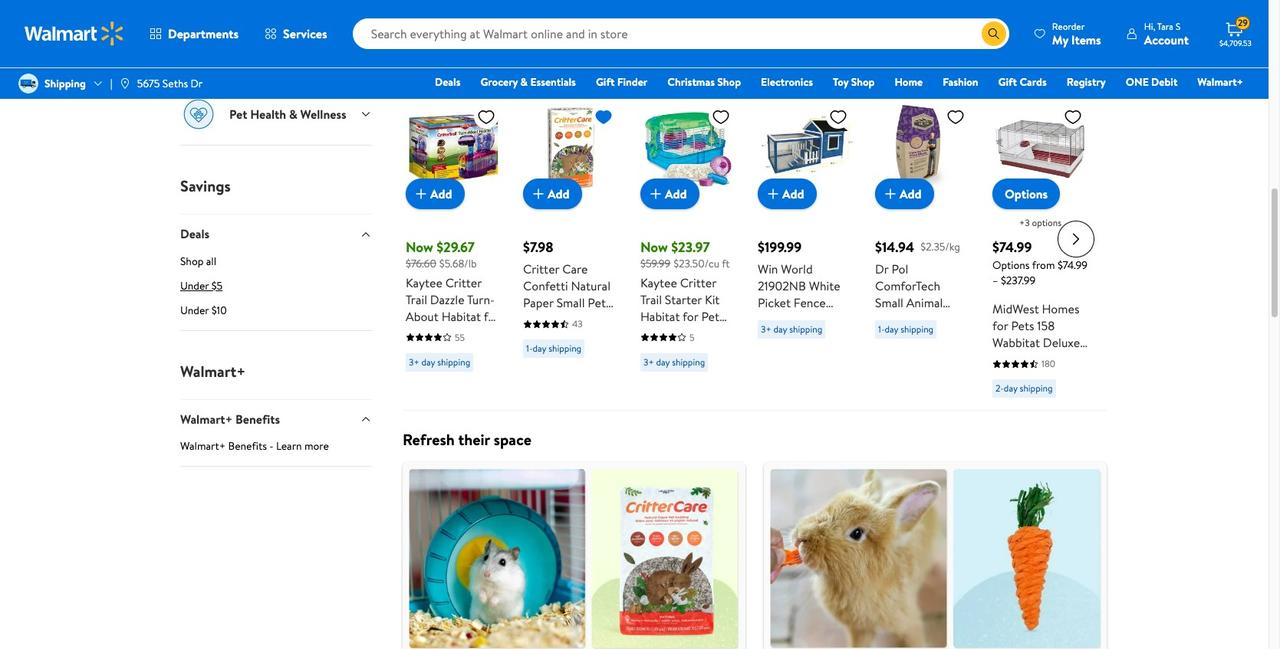 Task type: describe. For each thing, give the bounding box(es) containing it.
walmart+ link
[[1191, 74, 1250, 91]]

for for $29.67
[[484, 308, 499, 325]]

deals inside deals link
[[435, 74, 461, 90]]

product group containing $14.94
[[875, 71, 971, 404]]

services button
[[252, 15, 340, 52]]

pet inside now $29.67 $76.60 $5.68/lb kaytee critter trail dazzle turn- about habitat for pet mice, hamsters or gerbils
[[406, 325, 424, 342]]

under for under $5
[[180, 278, 209, 294]]

5675
[[137, 76, 160, 91]]

deluxe
[[1043, 334, 1080, 351]]

gift finder link
[[589, 74, 654, 91]]

home link
[[888, 74, 930, 91]]

$5
[[211, 278, 223, 294]]

hi,
[[1144, 20, 1155, 33]]

now $29.67 $76.60 $5.68/lb kaytee critter trail dazzle turn- about habitat for pet mice, hamsters or gerbils
[[406, 238, 499, 376]]

deals link
[[428, 74, 467, 91]]

gerbils
[[406, 359, 443, 376]]

essentials
[[530, 74, 576, 90]]

walmart+ benefits - learn more link
[[180, 439, 372, 466]]

win
[[758, 261, 778, 278]]

their
[[458, 430, 490, 450]]

walmart image
[[25, 21, 124, 46]]

add button for $23.97
[[640, 179, 699, 209]]

pet inside $7.98 critter care confetti natural paper small pet bedding, 10 l
[[588, 295, 606, 311]]

gift finder
[[596, 74, 648, 90]]

creature comforts
[[403, 42, 529, 62]]

$59.99
[[640, 256, 671, 272]]

3+ day shipping for now $29.67
[[409, 356, 470, 369]]

14lb
[[926, 311, 947, 328]]

paper
[[523, 295, 554, 311]]

midwest homes for pets 158 wabbitat deluxe rabbit home, rabbit cage, 39.5 l x 23.75 w x 19.75 h inch, maroon/white
[[992, 301, 1085, 436]]

electronics
[[761, 74, 813, 90]]

homes
[[1042, 301, 1080, 318]]

confetti
[[523, 278, 568, 295]]

habitat for $23.97
[[640, 308, 680, 325]]

gerbils,
[[640, 325, 681, 342]]

learn
[[276, 439, 302, 454]]

small inside $7.98 critter care confetti natural paper small pet bedding, 10 l
[[557, 295, 585, 311]]

tara
[[1157, 20, 1174, 33]]

toy shop link
[[826, 74, 882, 91]]

product group containing $199.99
[[758, 71, 854, 404]]

pets
[[1011, 318, 1034, 334]]

trail inside now $23.97 $59.99 $23.50/cu ft kaytee critter trail starter kit habitat for pet gerbils, hamsters or mice
[[640, 291, 662, 308]]

$4,709.53
[[1220, 38, 1252, 48]]

add to cart image
[[764, 185, 782, 203]]

0 vertical spatial options
[[1005, 186, 1048, 203]]

add to favorites list, win world 21902nb white picket fence rabbit hutch, blue image
[[829, 107, 848, 127]]

5 add from the left
[[900, 186, 922, 202]]

2 list item from the left
[[755, 463, 1116, 650]]

walmart+ benefits - learn more
[[180, 439, 329, 454]]

critter inside $7.98 critter care confetti natural paper small pet bedding, 10 l
[[523, 261, 559, 278]]

1 x from the left
[[1001, 385, 1007, 402]]

animal
[[906, 295, 943, 311]]

shipping
[[44, 76, 86, 91]]

one
[[1126, 74, 1149, 90]]

fashion link
[[936, 74, 985, 91]]

now for now $29.67
[[406, 238, 433, 257]]

grocery & essentials link
[[474, 74, 583, 91]]

3+ day shipping for now $23.97
[[644, 356, 705, 369]]

bedding
[[875, 311, 919, 328]]

1 horizontal spatial shop all
[[1071, 46, 1107, 61]]

natural
[[571, 278, 611, 295]]

options
[[1032, 216, 1062, 229]]

add for $29.67
[[430, 186, 452, 202]]

add to cart image for $29.67
[[412, 185, 430, 203]]

shipping inside $14.94 $2.35/kg dr pol comfortech small animal bedding -14lb bag 1-day shipping
[[901, 323, 934, 336]]

next slide for product carousel list image
[[1058, 221, 1095, 257]]

small inside $14.94 $2.35/kg dr pol comfortech small animal bedding -14lb bag 1-day shipping
[[875, 295, 903, 311]]

Walmart Site-Wide search field
[[353, 18, 1009, 49]]

pet health & wellness button
[[180, 83, 372, 145]]

departments button
[[137, 15, 252, 52]]

add to cart image for $23.97
[[647, 185, 665, 203]]

180
[[1042, 358, 1055, 371]]

rabbit for midwest
[[992, 351, 1027, 368]]

best seller for $7.98
[[529, 79, 571, 92]]

one debit link
[[1119, 74, 1185, 91]]

comfortech
[[875, 278, 940, 295]]

dr for $14.94
[[875, 261, 889, 278]]

kaytee inside now $29.67 $76.60 $5.68/lb kaytee critter trail dazzle turn- about habitat for pet mice, hamsters or gerbils
[[406, 274, 442, 291]]

walmart+ benefits
[[180, 411, 280, 428]]

walmart+ for walmart+ benefits
[[180, 411, 233, 428]]

registry link
[[1060, 74, 1113, 91]]

kaytee inside now $23.97 $59.99 $23.50/cu ft kaytee critter trail starter kit habitat for pet gerbils, hamsters or mice
[[640, 274, 677, 291]]

home
[[895, 74, 923, 90]]

grocery & essentials
[[480, 74, 576, 90]]

add to favorites list, kaytee critter trail dazzle turn-about habitat for pet mice, hamsters or gerbils image
[[477, 107, 495, 127]]

midwest homes for pets 158 wabbitat deluxe rabbit home, rabbit cage, 39.5 l x 23.75 w x 19.75 h inch, maroon/white image
[[992, 101, 1088, 197]]

3+ for now $23.97
[[644, 356, 654, 369]]

rabbit for $199.99
[[758, 311, 792, 328]]

0 vertical spatial &
[[520, 74, 528, 90]]

seller for $7.98
[[549, 79, 571, 92]]

23.75
[[1010, 385, 1038, 402]]

health
[[250, 106, 286, 123]]

shop up add to favorites list, kaytee critter trail starter kit habitat for pet gerbils, hamsters or mice image on the right top of page
[[717, 74, 741, 90]]

day inside $14.94 $2.35/kg dr pol comfortech small animal bedding -14lb bag 1-day shipping
[[885, 323, 898, 336]]

$14.94
[[875, 238, 914, 257]]

$237.99
[[1001, 273, 1036, 288]]

critter care confetti natural paper small pet bedding, 10 l image
[[523, 101, 619, 197]]

pol
[[892, 261, 908, 278]]

ft
[[722, 256, 730, 272]]

h
[[1021, 402, 1030, 419]]

hamsters for $23.97
[[684, 325, 735, 342]]

seller for $74.99
[[1019, 79, 1040, 92]]

critter inside now $29.67 $76.60 $5.68/lb kaytee critter trail dazzle turn- about habitat for pet mice, hamsters or gerbils
[[445, 274, 482, 291]]

$23.97
[[671, 238, 710, 257]]

$7.98 critter care confetti natural paper small pet bedding, 10 l
[[523, 238, 611, 328]]

l inside midwest homes for pets 158 wabbitat deluxe rabbit home, rabbit cage, 39.5 l x 23.75 w x 19.75 h inch, maroon/white
[[992, 385, 999, 402]]

one debit
[[1126, 74, 1178, 90]]

inch,
[[1033, 402, 1059, 419]]

all for shop all 'link' to the left
[[206, 254, 216, 269]]

comforts
[[465, 42, 529, 62]]

debit
[[1151, 74, 1178, 90]]

$7.98
[[523, 238, 553, 257]]



Task type: vqa. For each thing, say whether or not it's contained in the screenshot.
or inside Now $29.67 $76.60 $5.68/Lb Kaytee Critter Trail Dazzle Turn- About Habitat For Pet Mice, Hamsters Or Gerbils
yes



Task type: locate. For each thing, give the bounding box(es) containing it.
0 horizontal spatial deal
[[412, 79, 430, 92]]

1 list item from the left
[[393, 463, 755, 650]]

2 best from the left
[[881, 79, 899, 92]]

0 vertical spatial 1-
[[878, 323, 885, 336]]

white
[[809, 278, 840, 295]]

bedding,
[[523, 311, 570, 328]]

x left 23.75
[[1001, 385, 1007, 402]]

0 horizontal spatial 3+ day shipping
[[409, 356, 470, 369]]

options up +3
[[1005, 186, 1048, 203]]

1 horizontal spatial kaytee
[[640, 274, 677, 291]]

0 horizontal spatial 3+
[[409, 356, 419, 369]]

all up registry
[[1097, 46, 1107, 61]]

trail
[[406, 291, 427, 308], [640, 291, 662, 308]]

5 product group from the left
[[875, 71, 971, 404]]

walmart+ up walmart+ benefits
[[180, 361, 246, 382]]

day
[[774, 323, 787, 336], [885, 323, 898, 336], [533, 342, 546, 355], [421, 356, 435, 369], [656, 356, 670, 369], [1004, 382, 1018, 395]]

2 habitat from the left
[[640, 308, 680, 325]]

1 deal from the left
[[412, 79, 430, 92]]

1- down bedding,
[[526, 342, 533, 355]]

shop right my
[[1071, 46, 1094, 61]]

add up $14.94
[[900, 186, 922, 202]]

shop all up registry
[[1071, 46, 1107, 61]]

benefits for walmart+ benefits - learn more
[[228, 439, 267, 454]]

2 add from the left
[[548, 186, 570, 202]]

day down the picket
[[774, 323, 787, 336]]

walmart+
[[1198, 74, 1243, 90], [180, 361, 246, 382], [180, 411, 233, 428], [180, 439, 226, 454]]

2-
[[996, 382, 1004, 395]]

under $5
[[180, 278, 223, 294]]

from
[[1032, 258, 1055, 273]]

add up '$7.98'
[[548, 186, 570, 202]]

christmas shop
[[668, 74, 741, 90]]

registry
[[1067, 74, 1106, 90]]

add button up '$7.98'
[[523, 179, 582, 209]]

deal for now $29.67
[[412, 79, 430, 92]]

1 vertical spatial deals
[[180, 226, 210, 243]]

add to cart image up $76.60
[[412, 185, 430, 203]]

deals inside "deals" dropdown button
[[180, 226, 210, 243]]

now $23.97 $59.99 $23.50/cu ft kaytee critter trail starter kit habitat for pet gerbils, hamsters or mice
[[640, 238, 735, 359]]

3+ day shipping down 5
[[644, 356, 705, 369]]

for left pets
[[992, 318, 1008, 334]]

0 horizontal spatial &
[[289, 106, 297, 123]]

- left learn
[[269, 439, 274, 454]]

l left 23.75
[[992, 385, 999, 402]]

1 vertical spatial all
[[206, 254, 216, 269]]

seller
[[549, 79, 571, 92], [901, 79, 923, 92], [1019, 79, 1040, 92]]

pet right 10
[[588, 295, 606, 311]]

2-day shipping
[[996, 382, 1053, 395]]

0 vertical spatial shop all link
[[1071, 46, 1107, 61]]

5 add button from the left
[[875, 179, 934, 209]]

habitat
[[442, 308, 481, 325], [640, 308, 680, 325]]

l
[[587, 311, 593, 328], [992, 385, 999, 402]]

walmart+ up the walmart+ benefits - learn more
[[180, 411, 233, 428]]

19.75
[[992, 402, 1018, 419]]

2 horizontal spatial best
[[999, 79, 1016, 92]]

all for rightmost shop all 'link'
[[1097, 46, 1107, 61]]

walmart+ benefits button
[[180, 399, 372, 439]]

hutch,
[[795, 311, 831, 328]]

3+ day shipping down the picket
[[761, 323, 822, 336]]

christmas shop link
[[661, 74, 748, 91]]

product group containing $7.98
[[523, 71, 619, 404]]

gift cards
[[998, 74, 1047, 90]]

0 horizontal spatial l
[[587, 311, 593, 328]]

0 horizontal spatial or
[[459, 342, 471, 359]]

best
[[529, 79, 547, 92], [881, 79, 899, 92], [999, 79, 1016, 92]]

grocery
[[480, 74, 518, 90]]

2 deal from the left
[[647, 79, 665, 92]]

2 add button from the left
[[523, 179, 582, 209]]

3 add to cart image from the left
[[647, 185, 665, 203]]

$74.99 down next slide for product carousel list icon
[[1058, 258, 1088, 273]]

0 vertical spatial benefits
[[235, 411, 280, 428]]

rabbit inside $199.99 win world 21902nb white picket fence rabbit hutch, blue
[[758, 311, 792, 328]]

1 add from the left
[[430, 186, 452, 202]]

1 kaytee from the left
[[406, 274, 442, 291]]

2 or from the left
[[640, 342, 652, 359]]

2 horizontal spatial seller
[[1019, 79, 1040, 92]]

2 horizontal spatial for
[[992, 318, 1008, 334]]

1 horizontal spatial &
[[520, 74, 528, 90]]

l inside $7.98 critter care confetti natural paper small pet bedding, 10 l
[[587, 311, 593, 328]]

best seller down search icon
[[999, 79, 1040, 92]]

world
[[781, 261, 813, 278]]

critter down $23.50/cu
[[680, 274, 716, 291]]

habitat up "55"
[[442, 308, 481, 325]]

43
[[572, 318, 583, 331]]

day left 14lb
[[885, 323, 898, 336]]

wabbitat
[[992, 334, 1040, 351]]

2 horizontal spatial critter
[[680, 274, 716, 291]]

4 add from the left
[[782, 186, 804, 202]]

bag
[[950, 311, 970, 328]]

or for now $29.67
[[459, 342, 471, 359]]

now for now $23.97
[[640, 238, 668, 257]]

or inside now $23.97 $59.99 $23.50/cu ft kaytee critter trail starter kit habitat for pet gerbils, hamsters or mice
[[640, 342, 652, 359]]

for inside midwest homes for pets 158 wabbitat deluxe rabbit home, rabbit cage, 39.5 l x 23.75 w x 19.75 h inch, maroon/white
[[992, 318, 1008, 334]]

product group containing now $23.97
[[640, 71, 736, 404]]

best left cards
[[999, 79, 1016, 92]]

dr inside $14.94 $2.35/kg dr pol comfortech small animal bedding -14lb bag 1-day shipping
[[875, 261, 889, 278]]

best seller for $74.99
[[999, 79, 1040, 92]]

1 horizontal spatial -
[[922, 311, 926, 328]]

for inside now $29.67 $76.60 $5.68/lb kaytee critter trail dazzle turn- about habitat for pet mice, hamsters or gerbils
[[484, 308, 499, 325]]

hamsters inside now $29.67 $76.60 $5.68/lb kaytee critter trail dazzle turn- about habitat for pet mice, hamsters or gerbils
[[406, 342, 457, 359]]

$74.99 down +3
[[992, 238, 1032, 257]]

1 now from the left
[[406, 238, 433, 257]]

x right w
[[1055, 385, 1061, 402]]

care
[[562, 261, 588, 278]]

under for under $10
[[180, 303, 209, 318]]

dr for 5675
[[191, 76, 203, 91]]

for up 5
[[683, 308, 698, 325]]

shop all link up registry
[[1071, 46, 1107, 61]]

1 horizontal spatial 3+
[[644, 356, 654, 369]]

2 seller from the left
[[901, 79, 923, 92]]

deals
[[435, 74, 461, 90], [180, 226, 210, 243]]

now inside now $29.67 $76.60 $5.68/lb kaytee critter trail dazzle turn- about habitat for pet mice, hamsters or gerbils
[[406, 238, 433, 257]]

habitat up mice
[[640, 308, 680, 325]]

1 horizontal spatial best seller
[[881, 79, 923, 92]]

3 add from the left
[[665, 186, 687, 202]]

add button up $199.99
[[758, 179, 817, 209]]

best right grocery
[[529, 79, 547, 92]]

cards
[[1020, 74, 1047, 90]]

Search search field
[[353, 18, 1009, 49]]

1 vertical spatial $74.99
[[1058, 258, 1088, 273]]

critter down the $5.68/lb
[[445, 274, 482, 291]]

space
[[494, 430, 531, 450]]

walmart+ down walmart+ benefits
[[180, 439, 226, 454]]

0 vertical spatial shop all
[[1071, 46, 1107, 61]]

0 horizontal spatial critter
[[445, 274, 482, 291]]

rabbit up the 19.75
[[992, 368, 1027, 385]]

6 product group from the left
[[992, 71, 1088, 436]]

small up 43
[[557, 295, 585, 311]]

best right toy shop at right top
[[881, 79, 899, 92]]

add
[[430, 186, 452, 202], [548, 186, 570, 202], [665, 186, 687, 202], [782, 186, 804, 202], [900, 186, 922, 202]]

hi, tara s account
[[1144, 20, 1189, 48]]

- right bedding
[[922, 311, 926, 328]]

0 horizontal spatial shop all
[[180, 254, 216, 269]]

benefits for walmart+ benefits
[[235, 411, 280, 428]]

0 horizontal spatial best seller
[[529, 79, 571, 92]]

best seller right toy shop at right top
[[881, 79, 923, 92]]

3 best from the left
[[999, 79, 1016, 92]]

0 horizontal spatial for
[[484, 308, 499, 325]]

for inside now $23.97 $59.99 $23.50/cu ft kaytee critter trail starter kit habitat for pet gerbils, hamsters or mice
[[683, 308, 698, 325]]

0 horizontal spatial best
[[529, 79, 547, 92]]

0 vertical spatial $74.99
[[992, 238, 1032, 257]]

add to cart image for critter
[[529, 185, 548, 203]]

-
[[922, 311, 926, 328], [269, 439, 274, 454]]

1 vertical spatial -
[[269, 439, 274, 454]]

29
[[1238, 16, 1248, 29]]

0 horizontal spatial hamsters
[[406, 342, 457, 359]]

0 horizontal spatial kaytee
[[406, 274, 442, 291]]

1- down comfortech
[[878, 323, 885, 336]]

best seller
[[529, 79, 571, 92], [881, 79, 923, 92], [999, 79, 1040, 92]]

$74.99 options from $74.99 – $237.99
[[992, 238, 1088, 288]]

or for now $23.97
[[640, 342, 652, 359]]

0 horizontal spatial habitat
[[442, 308, 481, 325]]

kaytee down $76.60
[[406, 274, 442, 291]]

 image
[[18, 74, 38, 94]]

1 horizontal spatial deals
[[435, 74, 461, 90]]

& right grocery
[[520, 74, 528, 90]]

0 horizontal spatial deals
[[180, 226, 210, 243]]

add button up $14.94
[[875, 179, 934, 209]]

1 habitat from the left
[[442, 308, 481, 325]]

shop up under $5
[[180, 254, 204, 269]]

2 now from the left
[[640, 238, 668, 257]]

under left $5
[[180, 278, 209, 294]]

1 horizontal spatial all
[[1097, 46, 1107, 61]]

benefits inside dropdown button
[[235, 411, 280, 428]]

add button for critter
[[523, 179, 582, 209]]

walmart+ down $4,709.53
[[1198, 74, 1243, 90]]

1 horizontal spatial shop all link
[[1071, 46, 1107, 61]]

pet right gerbils,
[[701, 308, 719, 325]]

$14.94 $2.35/kg dr pol comfortech small animal bedding -14lb bag 1-day shipping
[[875, 238, 970, 336]]

deal left christmas
[[647, 79, 665, 92]]

0 horizontal spatial x
[[1001, 385, 1007, 402]]

1 horizontal spatial critter
[[523, 261, 559, 278]]

finder
[[617, 74, 648, 90]]

hamsters down about
[[406, 342, 457, 359]]

2 horizontal spatial 3+ day shipping
[[761, 323, 822, 336]]

refresh their space
[[403, 430, 531, 450]]

pet inside 'dropdown button'
[[229, 106, 247, 123]]

5
[[690, 331, 695, 344]]

3 product group from the left
[[640, 71, 736, 404]]

add up $199.99
[[782, 186, 804, 202]]

refresh
[[403, 430, 455, 450]]

1 product group from the left
[[406, 71, 502, 404]]

dr right seths
[[191, 76, 203, 91]]

0 horizontal spatial shop all link
[[180, 254, 372, 275]]

2 trail from the left
[[640, 291, 662, 308]]

now left $23.97
[[640, 238, 668, 257]]

1 add to cart image from the left
[[412, 185, 430, 203]]

benefits down walmart+ benefits
[[228, 439, 267, 454]]

cage,
[[1030, 368, 1060, 385]]

1 gift from the left
[[596, 74, 615, 90]]

1 or from the left
[[459, 342, 471, 359]]

39.5
[[1063, 368, 1085, 385]]

1 horizontal spatial 3+ day shipping
[[644, 356, 705, 369]]

deal
[[412, 79, 430, 92], [647, 79, 665, 92]]

2 under from the top
[[180, 303, 209, 318]]

add button for $29.67
[[406, 179, 464, 209]]

rabbit down the 21902nb
[[758, 311, 792, 328]]

deals button
[[180, 214, 372, 254]]

add to favorites list, dr pol comfortech small animal bedding -14lb bag image
[[946, 107, 965, 127]]

options left from
[[992, 258, 1030, 273]]

best for $7.98
[[529, 79, 547, 92]]

0 horizontal spatial dr
[[191, 76, 203, 91]]

2 best seller from the left
[[881, 79, 923, 92]]

1 horizontal spatial best
[[881, 79, 899, 92]]

l right 10
[[587, 311, 593, 328]]

trail inside now $29.67 $76.60 $5.68/lb kaytee critter trail dazzle turn- about habitat for pet mice, hamsters or gerbils
[[406, 291, 427, 308]]

2 kaytee from the left
[[640, 274, 677, 291]]

add to cart image up '$7.98'
[[529, 185, 548, 203]]

kaytee down $59.99
[[640, 274, 677, 291]]

& right health
[[289, 106, 297, 123]]

toy
[[833, 74, 849, 90]]

kaytee critter trail starter kit habitat for pet gerbils, hamsters or mice image
[[640, 101, 736, 197]]

trail left starter
[[640, 291, 662, 308]]

0 horizontal spatial now
[[406, 238, 433, 257]]

day down mice,
[[421, 356, 435, 369]]

shop
[[1071, 46, 1094, 61], [717, 74, 741, 90], [851, 74, 875, 90], [180, 254, 204, 269]]

0 horizontal spatial 1-
[[526, 342, 533, 355]]

55
[[455, 331, 465, 344]]

options inside $74.99 options from $74.99 – $237.99
[[992, 258, 1030, 273]]

all inside 'link'
[[206, 254, 216, 269]]

seths
[[162, 76, 188, 91]]

rabbit
[[758, 311, 792, 328], [992, 351, 1027, 368], [992, 368, 1027, 385]]

2 product group from the left
[[523, 71, 619, 404]]

kaytee critter trail dazzle turn-about habitat for pet mice, hamsters or gerbils image
[[406, 101, 502, 197]]

1 vertical spatial l
[[992, 385, 999, 402]]

1 horizontal spatial now
[[640, 238, 668, 257]]

for for $23.97
[[683, 308, 698, 325]]

1 under from the top
[[180, 278, 209, 294]]

turn-
[[467, 291, 495, 308]]

or inside now $29.67 $76.60 $5.68/lb kaytee critter trail dazzle turn- about habitat for pet mice, hamsters or gerbils
[[459, 342, 471, 359]]

shop all link up the under $5 link
[[180, 254, 372, 275]]

pet health & wellness
[[229, 106, 346, 123]]

0 horizontal spatial $74.99
[[992, 238, 1032, 257]]

2 small from the left
[[875, 295, 903, 311]]

hamsters for $29.67
[[406, 342, 457, 359]]

$5.68/lb
[[439, 256, 477, 272]]

day up the 19.75
[[1004, 382, 1018, 395]]

dr left pol
[[875, 261, 889, 278]]

2 gift from the left
[[998, 74, 1017, 90]]

mice
[[655, 342, 681, 359]]

best seller right grocery
[[529, 79, 571, 92]]

3+ day shipping
[[761, 323, 822, 336], [409, 356, 470, 369], [644, 356, 705, 369]]

1 vertical spatial options
[[992, 258, 1030, 273]]

pet left health
[[229, 106, 247, 123]]

search icon image
[[988, 28, 1000, 40]]

wellness
[[300, 106, 346, 123]]

walmart+ for walmart+ benefits - learn more
[[180, 439, 226, 454]]

add to favorites list, midwest homes for pets 158 wabbitat deluxe rabbit home, rabbit cage, 39.5 l x 23.75 w x 19.75 h inch, maroon/white image
[[1064, 107, 1082, 127]]

1 horizontal spatial dr
[[875, 261, 889, 278]]

deal for now $23.97
[[647, 79, 665, 92]]

0 vertical spatial deals
[[435, 74, 461, 90]]

shop all up under $5
[[180, 254, 216, 269]]

fashion
[[943, 74, 978, 90]]

3 best seller from the left
[[999, 79, 1040, 92]]

0 vertical spatial -
[[922, 311, 926, 328]]

21902nb
[[758, 278, 806, 295]]

or right mice,
[[459, 342, 471, 359]]

158
[[1037, 318, 1055, 334]]

0 horizontal spatial all
[[206, 254, 216, 269]]

1 vertical spatial shop all link
[[180, 254, 372, 275]]

1 horizontal spatial for
[[683, 308, 698, 325]]

0 horizontal spatial seller
[[549, 79, 571, 92]]

list
[[393, 463, 1116, 650]]

0 horizontal spatial trail
[[406, 291, 427, 308]]

add up $29.67
[[430, 186, 452, 202]]

add button up $29.67
[[406, 179, 464, 209]]

shop all link
[[1071, 46, 1107, 61], [180, 254, 372, 275]]

product group containing $74.99
[[992, 71, 1088, 436]]

pet inside now $23.97 $59.99 $23.50/cu ft kaytee critter trail starter kit habitat for pet gerbils, hamsters or mice
[[701, 308, 719, 325]]

s
[[1176, 20, 1181, 33]]

pet left mice,
[[406, 325, 424, 342]]

options link
[[992, 179, 1060, 209]]

2 horizontal spatial best seller
[[999, 79, 1040, 92]]

add for $23.97
[[665, 186, 687, 202]]

rabbit up the 2-
[[992, 351, 1027, 368]]

$2.35/kg
[[921, 239, 960, 255]]

$76.60
[[406, 256, 436, 272]]

1 vertical spatial &
[[289, 106, 297, 123]]

home,
[[1030, 351, 1065, 368]]

small
[[557, 295, 585, 311], [875, 295, 903, 311]]

add to cart image
[[412, 185, 430, 203], [529, 185, 548, 203], [647, 185, 665, 203], [881, 185, 900, 203]]

1 vertical spatial shop all
[[180, 254, 216, 269]]

3+ down the picket
[[761, 323, 771, 336]]

reorder
[[1052, 20, 1085, 33]]

3+ down about
[[409, 356, 419, 369]]

benefits up the walmart+ benefits - learn more
[[235, 411, 280, 428]]

1 best from the left
[[529, 79, 547, 92]]

remove from favorites list, critter care confetti natural paper small pet bedding, 10 l image
[[594, 107, 613, 127]]

1 horizontal spatial hamsters
[[684, 325, 735, 342]]

trail left dazzle
[[406, 291, 427, 308]]

1 small from the left
[[557, 295, 585, 311]]

gift cards link
[[991, 74, 1054, 91]]

toy shop
[[833, 74, 875, 90]]

0 vertical spatial all
[[1097, 46, 1107, 61]]

for right dazzle
[[484, 308, 499, 325]]

1 horizontal spatial small
[[875, 295, 903, 311]]

deals down creature
[[435, 74, 461, 90]]

habitat inside now $29.67 $76.60 $5.68/lb kaytee critter trail dazzle turn- about habitat for pet mice, hamsters or gerbils
[[442, 308, 481, 325]]

1 horizontal spatial $74.99
[[1058, 258, 1088, 273]]

4 add button from the left
[[758, 179, 817, 209]]

1 vertical spatial dr
[[875, 261, 889, 278]]

starter
[[665, 291, 702, 308]]

habitat for $29.67
[[442, 308, 481, 325]]

walmart+ inside dropdown button
[[180, 411, 233, 428]]

mice,
[[427, 325, 456, 342]]

hamsters inside now $23.97 $59.99 $23.50/cu ft kaytee critter trail starter kit habitat for pet gerbils, hamsters or mice
[[684, 325, 735, 342]]

picket
[[758, 295, 791, 311]]

day down bedding,
[[533, 342, 546, 355]]

midwest
[[992, 301, 1039, 318]]

gift
[[596, 74, 615, 90], [998, 74, 1017, 90]]

under $10
[[180, 303, 227, 318]]

1 vertical spatial 1-
[[526, 342, 533, 355]]

3+ left mice
[[644, 356, 654, 369]]

dr pol comfortech small animal bedding -14lb bag image
[[875, 101, 971, 197]]

under $10 link
[[180, 303, 372, 330]]

1 horizontal spatial l
[[992, 385, 999, 402]]

1 vertical spatial benefits
[[228, 439, 267, 454]]

1 seller from the left
[[549, 79, 571, 92]]

2 horizontal spatial 3+
[[761, 323, 771, 336]]

0 horizontal spatial small
[[557, 295, 585, 311]]

add up $23.97
[[665, 186, 687, 202]]

hamsters down kit at the right
[[684, 325, 735, 342]]

dazzle
[[430, 291, 464, 308]]

critter inside now $23.97 $59.99 $23.50/cu ft kaytee critter trail starter kit habitat for pet gerbils, hamsters or mice
[[680, 274, 716, 291]]

1 best seller from the left
[[529, 79, 571, 92]]

|
[[110, 76, 112, 91]]

0 horizontal spatial gift
[[596, 74, 615, 90]]

add for critter
[[548, 186, 570, 202]]

1 horizontal spatial gift
[[998, 74, 1017, 90]]

1 horizontal spatial habitat
[[640, 308, 680, 325]]

walmart+ for walmart+ link
[[1198, 74, 1243, 90]]

list item
[[393, 463, 755, 650], [755, 463, 1116, 650]]

under left $10
[[180, 303, 209, 318]]

3+ day shipping down mice,
[[409, 356, 470, 369]]

0 vertical spatial dr
[[191, 76, 203, 91]]

maroon/white
[[992, 419, 1070, 436]]

1 trail from the left
[[406, 291, 427, 308]]

3 seller from the left
[[1019, 79, 1040, 92]]

3+ for now $29.67
[[409, 356, 419, 369]]

product group
[[406, 71, 502, 404], [523, 71, 619, 404], [640, 71, 736, 404], [758, 71, 854, 404], [875, 71, 971, 404], [992, 71, 1088, 436]]

$199.99
[[758, 238, 802, 257]]

product group containing now $29.67
[[406, 71, 502, 404]]

1 horizontal spatial x
[[1055, 385, 1061, 402]]

or left mice
[[640, 342, 652, 359]]

items
[[1071, 31, 1101, 48]]

add to cart image up $14.94
[[881, 185, 900, 203]]

all up $5
[[206, 254, 216, 269]]

0 vertical spatial l
[[587, 311, 593, 328]]

add button up $23.97
[[640, 179, 699, 209]]

critter down '$7.98'
[[523, 261, 559, 278]]

1- inside $14.94 $2.35/kg dr pol comfortech small animal bedding -14lb bag 1-day shipping
[[878, 323, 885, 336]]

services
[[283, 25, 327, 42]]

now inside now $23.97 $59.99 $23.50/cu ft kaytee critter trail starter kit habitat for pet gerbils, hamsters or mice
[[640, 238, 668, 257]]

1 horizontal spatial 1-
[[878, 323, 885, 336]]

shop right toy
[[851, 74, 875, 90]]

gift for gift finder
[[596, 74, 615, 90]]

best for $74.99
[[999, 79, 1016, 92]]

4 add to cart image from the left
[[881, 185, 900, 203]]

hamsters
[[684, 325, 735, 342], [406, 342, 457, 359]]

0 vertical spatial under
[[180, 278, 209, 294]]

win world 21902nb white picket fence rabbit hutch, blue image
[[758, 101, 854, 197]]

- inside $14.94 $2.35/kg dr pol comfortech small animal bedding -14lb bag 1-day shipping
[[922, 311, 926, 328]]

4 product group from the left
[[758, 71, 854, 404]]

1 horizontal spatial trail
[[640, 291, 662, 308]]

10
[[573, 311, 584, 328]]

1 horizontal spatial deal
[[647, 79, 665, 92]]

gift for gift cards
[[998, 74, 1017, 90]]

gift left 'finder'
[[596, 74, 615, 90]]

deal down creature
[[412, 79, 430, 92]]

now left $29.67
[[406, 238, 433, 257]]

deals down savings
[[180, 226, 210, 243]]

3 add button from the left
[[640, 179, 699, 209]]

day down gerbils,
[[656, 356, 670, 369]]

gift left cards
[[998, 74, 1017, 90]]

& inside 'dropdown button'
[[289, 106, 297, 123]]

add to cart image up $59.99
[[647, 185, 665, 203]]

0 horizontal spatial -
[[269, 439, 274, 454]]

add to favorites list, kaytee critter trail starter kit habitat for pet gerbils, hamsters or mice image
[[712, 107, 730, 127]]

1 vertical spatial under
[[180, 303, 209, 318]]

1 add button from the left
[[406, 179, 464, 209]]

benefits
[[235, 411, 280, 428], [228, 439, 267, 454]]

1 horizontal spatial seller
[[901, 79, 923, 92]]

2 x from the left
[[1055, 385, 1061, 402]]

 image
[[119, 77, 131, 90]]

small left animal
[[875, 295, 903, 311]]

2 add to cart image from the left
[[529, 185, 548, 203]]

$10
[[211, 303, 227, 318]]

$74.99
[[992, 238, 1032, 257], [1058, 258, 1088, 273]]

–
[[992, 273, 998, 288]]

habitat inside now $23.97 $59.99 $23.50/cu ft kaytee critter trail starter kit habitat for pet gerbils, hamsters or mice
[[640, 308, 680, 325]]

kaytee
[[406, 274, 442, 291], [640, 274, 677, 291]]

1 horizontal spatial or
[[640, 342, 652, 359]]

add button
[[406, 179, 464, 209], [523, 179, 582, 209], [640, 179, 699, 209], [758, 179, 817, 209], [875, 179, 934, 209]]



